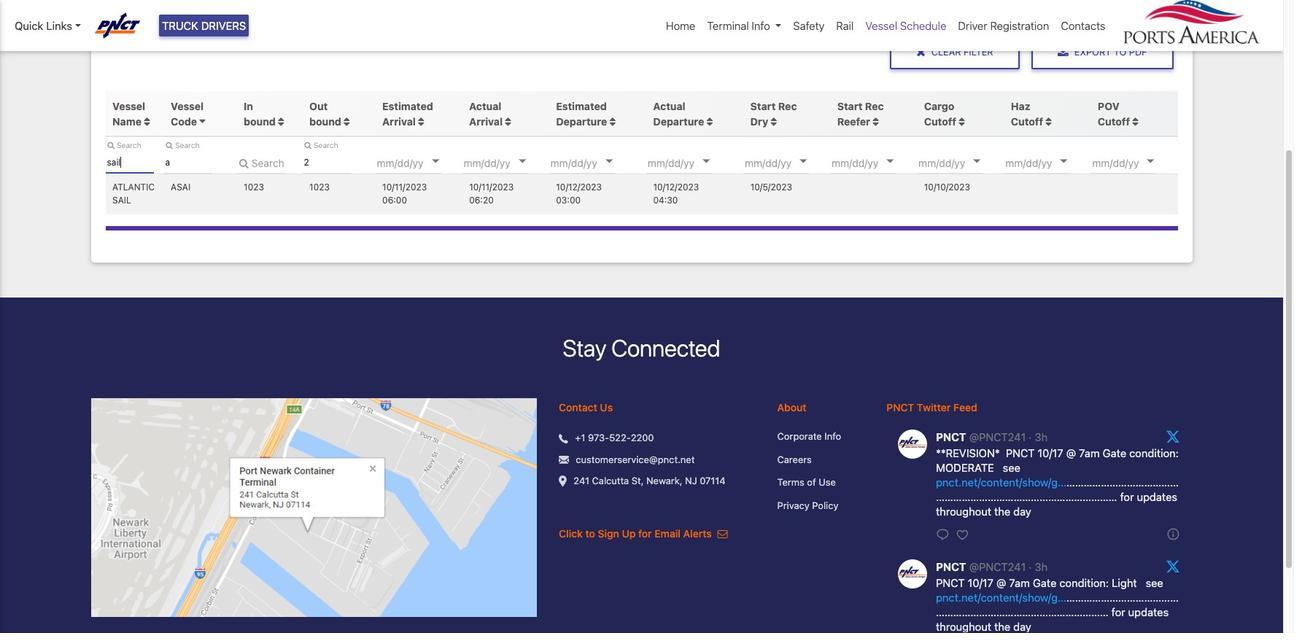 Task type: vqa. For each thing, say whether or not it's contained in the screenshot.
'40'' in the 40' High Cubes
no



Task type: describe. For each thing, give the bounding box(es) containing it.
06:00
[[383, 195, 407, 206]]

email
[[655, 528, 681, 540]]

careers link
[[778, 453, 865, 467]]

03:00
[[556, 195, 581, 206]]

actual for actual departure
[[654, 100, 686, 112]]

home link
[[660, 12, 702, 40]]

open calendar image for 6th mm/dd/yy field from right
[[703, 160, 710, 163]]

start for dry
[[751, 100, 776, 112]]

use
[[819, 477, 836, 489]]

feed
[[954, 402, 978, 414]]

connected
[[612, 334, 721, 362]]

bound for out
[[310, 115, 341, 127]]

code
[[171, 115, 197, 127]]

10/10/2023
[[925, 182, 971, 193]]

241 calcutta st, newark, nj 07114
[[574, 475, 726, 487]]

haz
[[1011, 100, 1031, 112]]

safety link
[[788, 12, 831, 40]]

about
[[778, 402, 807, 414]]

alerts
[[684, 528, 712, 540]]

asai
[[171, 182, 191, 193]]

to
[[1114, 47, 1127, 57]]

privacy policy link
[[778, 499, 865, 513]]

cargo cutoff
[[925, 100, 957, 127]]

haz cutoff
[[1011, 100, 1044, 127]]

reefer
[[838, 115, 871, 127]]

name
[[112, 115, 142, 127]]

10/12/2023 03:00
[[556, 182, 602, 206]]

safety
[[794, 19, 825, 32]]

careers
[[778, 454, 812, 466]]

8 mm/dd/yy field from the left
[[1004, 152, 1092, 174]]

5 mm/dd/yy field from the left
[[744, 152, 831, 174]]

3 open calendar image from the left
[[1148, 160, 1155, 163]]

of
[[807, 477, 816, 489]]

07114
[[700, 475, 726, 487]]

truck
[[162, 19, 198, 32]]

terms
[[778, 477, 805, 489]]

quick links
[[15, 19, 72, 32]]

10/11/2023 for 06:20
[[469, 182, 514, 193]]

7 mm/dd/yy field from the left
[[918, 152, 1005, 174]]

export to pdf
[[1075, 47, 1148, 57]]

actual for actual arrival
[[469, 100, 502, 112]]

in bound
[[244, 100, 278, 127]]

twitter
[[917, 402, 951, 414]]

terms of use
[[778, 477, 836, 489]]

04:30
[[654, 195, 678, 206]]

open calendar image for 2nd mm/dd/yy field from the right
[[1061, 160, 1068, 163]]

dry
[[751, 115, 769, 127]]

contact us
[[559, 402, 613, 414]]

06:20
[[469, 195, 494, 206]]

stay
[[563, 334, 607, 362]]

departure for actual
[[654, 115, 705, 127]]

+1 973-522-2200 link
[[575, 432, 654, 446]]

sign
[[598, 528, 620, 540]]

corporate info
[[778, 431, 842, 443]]

policy
[[813, 500, 839, 512]]

9 mm/dd/yy field from the left
[[1091, 152, 1179, 174]]

info for terminal info
[[752, 19, 771, 32]]

10/11/2023 for 06:00
[[383, 182, 427, 193]]

rail link
[[831, 12, 860, 40]]

rail
[[837, 19, 854, 32]]

click
[[559, 528, 583, 540]]

corporate info link
[[778, 430, 865, 444]]

open calendar image for sixth mm/dd/yy field from left
[[887, 160, 894, 163]]

customerservice@pnct.net
[[576, 454, 695, 466]]

click to sign up for email alerts link
[[559, 528, 728, 540]]

1 1023 from the left
[[244, 182, 264, 193]]

cutoff for haz
[[1011, 115, 1044, 127]]

open calendar image for eighth mm/dd/yy field from right
[[519, 160, 526, 163]]

quick links link
[[15, 17, 81, 34]]

estimated departure
[[556, 100, 607, 127]]

pov cutoff
[[1098, 100, 1131, 127]]

links
[[46, 19, 72, 32]]

calcutta
[[592, 475, 629, 487]]

estimated for departure
[[556, 100, 607, 112]]

2 mm/dd/yy field from the left
[[462, 152, 550, 174]]

3 mm/dd/yy field from the left
[[549, 152, 637, 174]]

driver registration
[[959, 19, 1050, 32]]

start rec reefer
[[838, 100, 884, 127]]

truck drivers
[[162, 19, 246, 32]]

terminal info
[[707, 19, 771, 32]]

terms of use link
[[778, 476, 865, 490]]

vessel for code
[[171, 100, 204, 112]]

2 1023 from the left
[[310, 182, 330, 193]]

contact
[[559, 402, 598, 414]]

1 open calendar image from the left
[[800, 160, 807, 163]]

6 mm/dd/yy field from the left
[[831, 152, 918, 174]]

actual arrival
[[469, 100, 503, 127]]

privacy policy
[[778, 500, 839, 512]]

quick
[[15, 19, 43, 32]]

terminal
[[707, 19, 749, 32]]

cutoff for cargo
[[925, 115, 957, 127]]



Task type: locate. For each thing, give the bounding box(es) containing it.
bound down out
[[310, 115, 341, 127]]

1 bound from the left
[[244, 115, 276, 127]]

open calendar image
[[432, 160, 439, 163], [519, 160, 526, 163], [606, 160, 613, 163], [703, 160, 710, 163], [887, 160, 894, 163], [1061, 160, 1068, 163]]

vessel code
[[171, 100, 204, 127]]

0 horizontal spatial start
[[751, 100, 776, 112]]

2 estimated from the left
[[556, 100, 607, 112]]

241
[[574, 475, 590, 487]]

0 horizontal spatial bound
[[244, 115, 276, 127]]

info right terminal at the top
[[752, 19, 771, 32]]

registration
[[991, 19, 1050, 32]]

pdf
[[1130, 47, 1148, 57]]

0 vertical spatial info
[[752, 19, 771, 32]]

open calendar image
[[800, 160, 807, 163], [974, 160, 981, 163], [1148, 160, 1155, 163]]

pov
[[1098, 100, 1120, 112]]

1 10/11/2023 from the left
[[383, 182, 427, 193]]

mm/dd/yy field down reefer on the top right of the page
[[831, 152, 918, 174]]

10/12/2023 04:30
[[654, 182, 699, 206]]

1 vertical spatial info
[[825, 431, 842, 443]]

actual inside actual arrival
[[469, 100, 502, 112]]

atlantic sail
[[112, 182, 155, 206]]

cutoff down haz
[[1011, 115, 1044, 127]]

10/11/2023
[[383, 182, 427, 193], [469, 182, 514, 193]]

vessel name
[[112, 100, 145, 127]]

estimated
[[383, 100, 433, 112], [556, 100, 607, 112]]

10/11/2023 up 06:20
[[469, 182, 514, 193]]

1 horizontal spatial estimated
[[556, 100, 607, 112]]

clear filter
[[932, 47, 994, 57]]

mm/dd/yy field
[[375, 152, 463, 174], [462, 152, 550, 174], [549, 152, 637, 174], [647, 152, 734, 174], [744, 152, 831, 174], [831, 152, 918, 174], [918, 152, 1005, 174], [1004, 152, 1092, 174], [1091, 152, 1179, 174]]

rec inside start rec reefer
[[866, 100, 884, 112]]

1 estimated from the left
[[383, 100, 433, 112]]

973-
[[588, 432, 610, 444]]

2 horizontal spatial cutoff
[[1098, 115, 1131, 127]]

newark,
[[647, 475, 683, 487]]

0 horizontal spatial rec
[[779, 100, 797, 112]]

5 open calendar image from the left
[[887, 160, 894, 163]]

vessel for name
[[112, 100, 145, 112]]

arrival inside estimated arrival
[[383, 115, 416, 127]]

+1 973-522-2200
[[575, 432, 654, 444]]

out bound
[[310, 100, 344, 127]]

mm/dd/yy field down 'haz cutoff'
[[1004, 152, 1092, 174]]

cutoff down cargo
[[925, 115, 957, 127]]

filter
[[964, 47, 994, 57]]

us
[[600, 402, 613, 414]]

actual inside actual departure
[[654, 100, 686, 112]]

cutoff
[[925, 115, 957, 127], [1011, 115, 1044, 127], [1098, 115, 1131, 127]]

cargo
[[925, 100, 955, 112]]

download image
[[1058, 46, 1069, 58]]

10/12/2023 for 04:30
[[654, 182, 699, 193]]

pnct
[[887, 402, 915, 414]]

10/11/2023 up 06:00
[[383, 182, 427, 193]]

for
[[639, 528, 652, 540]]

home
[[666, 19, 696, 32]]

1 horizontal spatial info
[[825, 431, 842, 443]]

1 horizontal spatial cutoff
[[1011, 115, 1044, 127]]

10/12/2023 for 03:00
[[556, 182, 602, 193]]

rec for start rec dry
[[779, 100, 797, 112]]

3 open calendar image from the left
[[606, 160, 613, 163]]

1 horizontal spatial rec
[[866, 100, 884, 112]]

4 mm/dd/yy field from the left
[[647, 152, 734, 174]]

click to sign up for email alerts
[[559, 528, 715, 540]]

3 cutoff from the left
[[1098, 115, 1131, 127]]

start up the dry
[[751, 100, 776, 112]]

1 cutoff from the left
[[925, 115, 957, 127]]

pnct twitter feed
[[887, 402, 978, 414]]

mm/dd/yy field up 10/12/2023 04:30 at the top right
[[647, 152, 734, 174]]

0 horizontal spatial arrival
[[383, 115, 416, 127]]

vessel
[[866, 19, 898, 32], [112, 100, 145, 112], [171, 100, 204, 112]]

1 horizontal spatial actual
[[654, 100, 686, 112]]

close image
[[917, 46, 926, 58]]

arrival for actual arrival
[[469, 115, 503, 127]]

1 start from the left
[[751, 100, 776, 112]]

1 arrival from the left
[[383, 115, 416, 127]]

10/12/2023 up the 03:00
[[556, 182, 602, 193]]

export to pdf link
[[1032, 35, 1174, 69]]

estimated for arrival
[[383, 100, 433, 112]]

estimated arrival
[[383, 100, 433, 127]]

start inside start rec dry
[[751, 100, 776, 112]]

0 horizontal spatial 1023
[[244, 182, 264, 193]]

None field
[[105, 152, 154, 174], [164, 152, 212, 174], [237, 152, 285, 174], [303, 152, 351, 174], [105, 152, 154, 174], [164, 152, 212, 174], [237, 152, 285, 174], [303, 152, 351, 174]]

0 horizontal spatial departure
[[556, 115, 607, 127]]

bound inside "in bound"
[[244, 115, 276, 127]]

mm/dd/yy field up 10/11/2023 06:00
[[375, 152, 463, 174]]

2 open calendar image from the left
[[974, 160, 981, 163]]

0 horizontal spatial actual
[[469, 100, 502, 112]]

start
[[751, 100, 776, 112], [838, 100, 863, 112]]

cutoff for pov
[[1098, 115, 1131, 127]]

10/11/2023 06:00
[[383, 182, 427, 206]]

vessel schedule
[[866, 19, 947, 32]]

st,
[[632, 475, 644, 487]]

0 horizontal spatial cutoff
[[925, 115, 957, 127]]

rec inside start rec dry
[[779, 100, 797, 112]]

customerservice@pnct.net link
[[576, 453, 695, 467]]

241 calcutta st, newark, nj 07114 link
[[574, 475, 726, 489]]

1 horizontal spatial 10/12/2023
[[654, 182, 699, 193]]

1 horizontal spatial start
[[838, 100, 863, 112]]

mm/dd/yy field up 10/10/2023
[[918, 152, 1005, 174]]

2 bound from the left
[[310, 115, 341, 127]]

1 horizontal spatial 10/11/2023
[[469, 182, 514, 193]]

stay connected
[[563, 334, 721, 362]]

0 horizontal spatial open calendar image
[[800, 160, 807, 163]]

1 horizontal spatial vessel
[[171, 100, 204, 112]]

truck drivers link
[[159, 15, 249, 37]]

10/5/2023
[[751, 182, 793, 193]]

contacts link
[[1056, 12, 1112, 40]]

info for corporate info
[[825, 431, 842, 443]]

0 horizontal spatial estimated
[[383, 100, 433, 112]]

1 open calendar image from the left
[[432, 160, 439, 163]]

arrival for estimated arrival
[[383, 115, 416, 127]]

0 horizontal spatial 10/12/2023
[[556, 182, 602, 193]]

mm/dd/yy field up 10/12/2023 03:00
[[549, 152, 637, 174]]

+1
[[575, 432, 586, 444]]

vessel up code
[[171, 100, 204, 112]]

6 open calendar image from the left
[[1061, 160, 1068, 163]]

1 horizontal spatial bound
[[310, 115, 341, 127]]

contacts
[[1061, 19, 1106, 32]]

nj
[[685, 475, 697, 487]]

mm/dd/yy field up 10/5/2023
[[744, 152, 831, 174]]

2 10/12/2023 from the left
[[654, 182, 699, 193]]

clear filter button
[[891, 35, 1020, 69]]

522-
[[610, 432, 631, 444]]

1 horizontal spatial 1023
[[310, 182, 330, 193]]

2 cutoff from the left
[[1011, 115, 1044, 127]]

mm/dd/yy field up 10/11/2023 06:20 on the top left of the page
[[462, 152, 550, 174]]

open calendar image for 9th mm/dd/yy field from right
[[432, 160, 439, 163]]

1 departure from the left
[[556, 115, 607, 127]]

bound
[[244, 115, 276, 127], [310, 115, 341, 127]]

1023
[[244, 182, 264, 193], [310, 182, 330, 193]]

2 actual from the left
[[654, 100, 686, 112]]

in
[[244, 100, 253, 112]]

vessel up name
[[112, 100, 145, 112]]

start inside start rec reefer
[[838, 100, 863, 112]]

2 horizontal spatial open calendar image
[[1148, 160, 1155, 163]]

up
[[622, 528, 636, 540]]

1 mm/dd/yy field from the left
[[375, 152, 463, 174]]

1 10/12/2023 from the left
[[556, 182, 602, 193]]

0 horizontal spatial vessel
[[112, 100, 145, 112]]

2 rec from the left
[[866, 100, 884, 112]]

0 horizontal spatial 10/11/2023
[[383, 182, 427, 193]]

bound for in
[[244, 115, 276, 127]]

2 departure from the left
[[654, 115, 705, 127]]

envelope o image
[[718, 529, 728, 540]]

start rec dry
[[751, 100, 797, 127]]

2 start from the left
[[838, 100, 863, 112]]

mm/dd/yy field down pov cutoff
[[1091, 152, 1179, 174]]

clear
[[932, 47, 962, 57]]

1 horizontal spatial open calendar image
[[974, 160, 981, 163]]

1 horizontal spatial arrival
[[469, 115, 503, 127]]

export
[[1075, 47, 1112, 57]]

to
[[586, 528, 595, 540]]

1 horizontal spatial departure
[[654, 115, 705, 127]]

2 open calendar image from the left
[[519, 160, 526, 163]]

departure up 10/12/2023 03:00
[[556, 115, 607, 127]]

actual departure
[[654, 100, 705, 127]]

corporate
[[778, 431, 822, 443]]

start up reefer on the top right of the page
[[838, 100, 863, 112]]

departure up 10/12/2023 04:30 at the top right
[[654, 115, 705, 127]]

sail
[[112, 195, 131, 206]]

bound down in
[[244, 115, 276, 127]]

driver
[[959, 19, 988, 32]]

0 horizontal spatial info
[[752, 19, 771, 32]]

vessel right rail
[[866, 19, 898, 32]]

10/11/2023 06:20
[[469, 182, 514, 206]]

estimated inside estimated departure
[[556, 100, 607, 112]]

vessel for schedule
[[866, 19, 898, 32]]

vessel schedule link
[[860, 12, 953, 40]]

terminal info link
[[702, 12, 788, 40]]

open calendar image for seventh mm/dd/yy field from right
[[606, 160, 613, 163]]

schedule
[[901, 19, 947, 32]]

drivers
[[201, 19, 246, 32]]

1 actual from the left
[[469, 100, 502, 112]]

cutoff down the pov
[[1098, 115, 1131, 127]]

2 horizontal spatial vessel
[[866, 19, 898, 32]]

atlantic
[[112, 182, 155, 193]]

4 open calendar image from the left
[[703, 160, 710, 163]]

bound inside out bound
[[310, 115, 341, 127]]

info up careers link
[[825, 431, 842, 443]]

privacy
[[778, 500, 810, 512]]

departure for estimated
[[556, 115, 607, 127]]

2200
[[631, 432, 654, 444]]

rec for start rec reefer
[[866, 100, 884, 112]]

start for reefer
[[838, 100, 863, 112]]

2 arrival from the left
[[469, 115, 503, 127]]

10/12/2023 up 04:30
[[654, 182, 699, 193]]

1 rec from the left
[[779, 100, 797, 112]]

2 10/11/2023 from the left
[[469, 182, 514, 193]]



